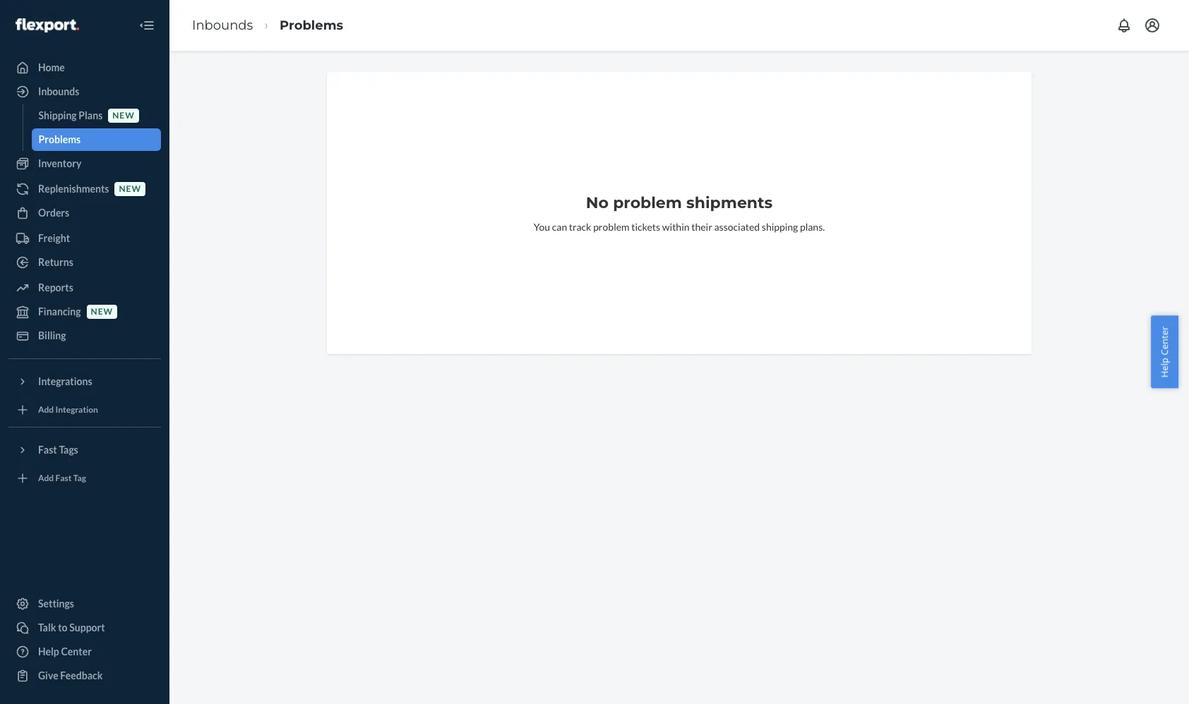 Task type: describe. For each thing, give the bounding box(es) containing it.
reports link
[[8, 277, 161, 299]]

track
[[569, 221, 591, 233]]

billing
[[38, 330, 66, 342]]

help inside help center link
[[38, 646, 59, 658]]

talk to support
[[38, 622, 105, 634]]

returns
[[38, 256, 73, 268]]

within
[[662, 221, 690, 233]]

reports
[[38, 282, 73, 294]]

shipments
[[686, 193, 773, 213]]

freight link
[[8, 227, 161, 250]]

you
[[534, 221, 550, 233]]

orders link
[[8, 202, 161, 225]]

inbounds link inside breadcrumbs navigation
[[192, 17, 253, 33]]

can
[[552, 221, 567, 233]]

open account menu image
[[1144, 17, 1161, 34]]

shipping plans
[[38, 109, 103, 121]]

0 horizontal spatial inbounds link
[[8, 81, 161, 103]]

flexport logo image
[[16, 18, 79, 32]]

integrations button
[[8, 371, 161, 393]]

integration
[[55, 405, 98, 416]]

replenishments
[[38, 183, 109, 195]]

no
[[586, 193, 609, 213]]

problems inside problems 'link'
[[38, 133, 81, 145]]

give
[[38, 670, 58, 682]]

problems link inside breadcrumbs navigation
[[280, 17, 343, 33]]

you can track problem tickets within their associated shipping plans.
[[534, 221, 825, 233]]

tag
[[73, 473, 86, 484]]

inventory
[[38, 157, 81, 169]]

problems inside breadcrumbs navigation
[[280, 17, 343, 33]]

freight
[[38, 232, 70, 244]]

new for financing
[[91, 307, 113, 317]]

plans
[[79, 109, 103, 121]]

1 vertical spatial inbounds
[[38, 85, 79, 97]]

returns link
[[8, 251, 161, 274]]

help center button
[[1151, 316, 1179, 389]]

give feedback button
[[8, 665, 161, 688]]

fast tags
[[38, 444, 78, 456]]

tags
[[59, 444, 78, 456]]

add fast tag link
[[8, 467, 161, 490]]



Task type: locate. For each thing, give the bounding box(es) containing it.
fast left tags
[[38, 444, 57, 456]]

support
[[69, 622, 105, 634]]

0 vertical spatial fast
[[38, 444, 57, 456]]

problem down no
[[593, 221, 630, 233]]

breadcrumbs navigation
[[181, 5, 355, 46]]

center inside help center button
[[1158, 327, 1171, 356]]

add left integration
[[38, 405, 54, 416]]

0 horizontal spatial help center
[[38, 646, 92, 658]]

shipping
[[38, 109, 77, 121]]

1 vertical spatial problem
[[593, 221, 630, 233]]

fast
[[38, 444, 57, 456], [55, 473, 72, 484]]

1 vertical spatial problems
[[38, 133, 81, 145]]

fast left tag
[[55, 473, 72, 484]]

2 vertical spatial new
[[91, 307, 113, 317]]

0 vertical spatial new
[[112, 110, 135, 121]]

1 vertical spatial fast
[[55, 473, 72, 484]]

new for replenishments
[[119, 184, 141, 195]]

talk
[[38, 622, 56, 634]]

0 horizontal spatial problems link
[[31, 129, 161, 151]]

1 horizontal spatial help
[[1158, 358, 1171, 378]]

2 add from the top
[[38, 473, 54, 484]]

new for shipping plans
[[112, 110, 135, 121]]

billing link
[[8, 325, 161, 347]]

tickets
[[632, 221, 660, 233]]

new down reports link
[[91, 307, 113, 317]]

0 vertical spatial add
[[38, 405, 54, 416]]

close navigation image
[[138, 17, 155, 34]]

settings
[[38, 598, 74, 610]]

add down the fast tags
[[38, 473, 54, 484]]

center
[[1158, 327, 1171, 356], [61, 646, 92, 658]]

their
[[692, 221, 712, 233]]

0 vertical spatial problems link
[[280, 17, 343, 33]]

home link
[[8, 56, 161, 79]]

0 vertical spatial problem
[[613, 193, 682, 213]]

1 vertical spatial add
[[38, 473, 54, 484]]

add fast tag
[[38, 473, 86, 484]]

0 vertical spatial inbounds
[[192, 17, 253, 33]]

associated
[[714, 221, 760, 233]]

talk to support button
[[8, 617, 161, 640]]

add integration link
[[8, 399, 161, 422]]

0 horizontal spatial problems
[[38, 133, 81, 145]]

help center inside button
[[1158, 327, 1171, 378]]

1 horizontal spatial problems link
[[280, 17, 343, 33]]

add
[[38, 405, 54, 416], [38, 473, 54, 484]]

help center link
[[8, 641, 161, 664]]

help center
[[1158, 327, 1171, 378], [38, 646, 92, 658]]

fast inside dropdown button
[[38, 444, 57, 456]]

0 vertical spatial problems
[[280, 17, 343, 33]]

1 horizontal spatial center
[[1158, 327, 1171, 356]]

problem
[[613, 193, 682, 213], [593, 221, 630, 233]]

give feedback
[[38, 670, 103, 682]]

feedback
[[60, 670, 103, 682]]

open notifications image
[[1116, 17, 1133, 34]]

1 vertical spatial problems link
[[31, 129, 161, 151]]

inbounds inside breadcrumbs navigation
[[192, 17, 253, 33]]

0 horizontal spatial inbounds
[[38, 85, 79, 97]]

integrations
[[38, 376, 92, 388]]

new right plans
[[112, 110, 135, 121]]

plans.
[[800, 221, 825, 233]]

0 horizontal spatial help
[[38, 646, 59, 658]]

no problem shipments
[[586, 193, 773, 213]]

problems
[[280, 17, 343, 33], [38, 133, 81, 145]]

0 vertical spatial inbounds link
[[192, 17, 253, 33]]

orders
[[38, 207, 69, 219]]

problem up tickets
[[613, 193, 682, 213]]

help inside help center button
[[1158, 358, 1171, 378]]

to
[[58, 622, 67, 634]]

1 vertical spatial help
[[38, 646, 59, 658]]

home
[[38, 61, 65, 73]]

0 vertical spatial help center
[[1158, 327, 1171, 378]]

add integration
[[38, 405, 98, 416]]

1 vertical spatial inbounds link
[[8, 81, 161, 103]]

settings link
[[8, 593, 161, 616]]

1 add from the top
[[38, 405, 54, 416]]

help
[[1158, 358, 1171, 378], [38, 646, 59, 658]]

0 horizontal spatial center
[[61, 646, 92, 658]]

problems link
[[280, 17, 343, 33], [31, 129, 161, 151]]

1 vertical spatial center
[[61, 646, 92, 658]]

1 vertical spatial new
[[119, 184, 141, 195]]

1 vertical spatial help center
[[38, 646, 92, 658]]

inbounds link
[[192, 17, 253, 33], [8, 81, 161, 103]]

center inside help center link
[[61, 646, 92, 658]]

new up orders "link"
[[119, 184, 141, 195]]

1 horizontal spatial help center
[[1158, 327, 1171, 378]]

0 vertical spatial help
[[1158, 358, 1171, 378]]

add for add fast tag
[[38, 473, 54, 484]]

fast tags button
[[8, 439, 161, 462]]

add for add integration
[[38, 405, 54, 416]]

1 horizontal spatial inbounds
[[192, 17, 253, 33]]

1 horizontal spatial inbounds link
[[192, 17, 253, 33]]

inbounds
[[192, 17, 253, 33], [38, 85, 79, 97]]

financing
[[38, 306, 81, 318]]

1 horizontal spatial problems
[[280, 17, 343, 33]]

0 vertical spatial center
[[1158, 327, 1171, 356]]

new
[[112, 110, 135, 121], [119, 184, 141, 195], [91, 307, 113, 317]]

shipping
[[762, 221, 798, 233]]

inventory link
[[8, 153, 161, 175]]



Task type: vqa. For each thing, say whether or not it's contained in the screenshot.
the problems link to the right
yes



